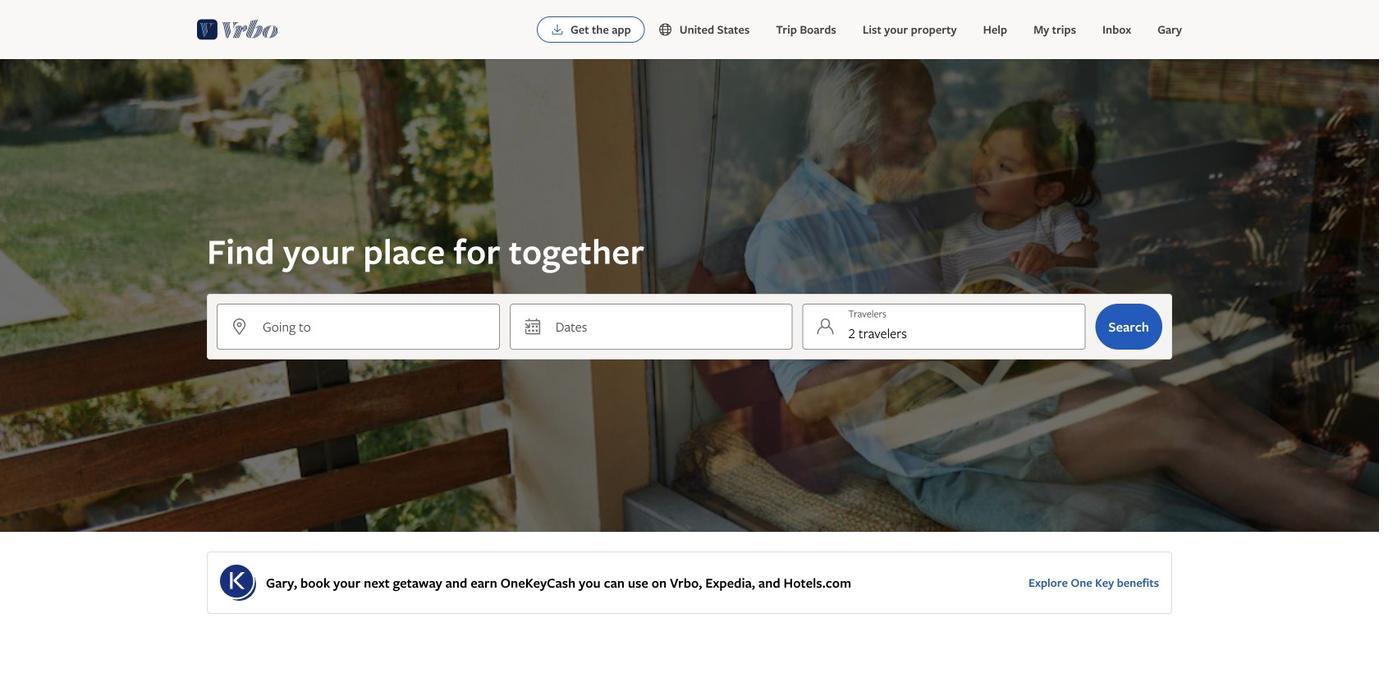 Task type: vqa. For each thing, say whether or not it's contained in the screenshot.
'Show Previous Image For Private Cozy Bedroom With On Suite Living Room'
no



Task type: describe. For each thing, give the bounding box(es) containing it.
download the app button image
[[551, 23, 564, 36]]



Task type: locate. For each thing, give the bounding box(es) containing it.
one key blue tier image
[[220, 565, 256, 601]]

main content
[[0, 59, 1380, 673]]

vrbo logo image
[[197, 16, 279, 43]]

small image
[[658, 22, 680, 37]]

wizard region
[[0, 59, 1380, 532]]



